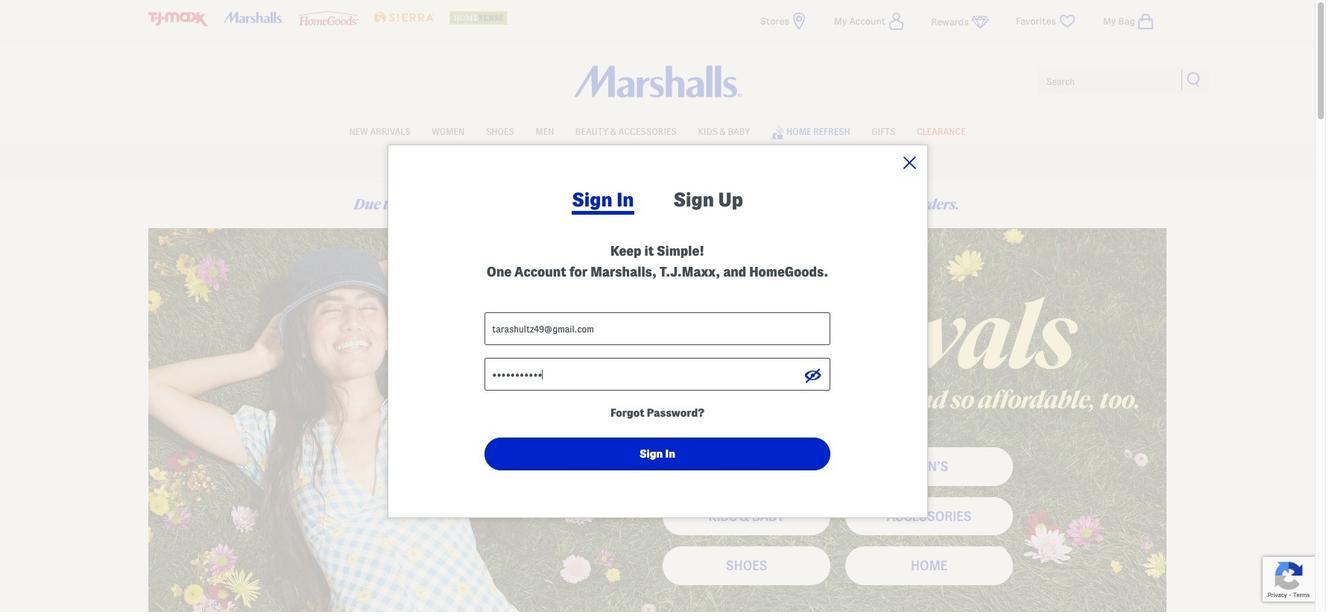 Task type: vqa. For each thing, say whether or not it's contained in the screenshot.
dialog
yes



Task type: locate. For each thing, give the bounding box(es) containing it.
new arrivals. our latest drop is better than ever ã¢ââ and so affordable, too. image
[[148, 228, 1167, 612]]

homesense.com image
[[449, 11, 509, 24]]

main content
[[148, 180, 1167, 612]]

marshalls.com image
[[224, 12, 283, 23]]

site search search field
[[1036, 66, 1211, 95]]

menu bar
[[148, 118, 1167, 145]]

homegoods.com image
[[299, 11, 359, 25]]

Search text field
[[1036, 66, 1211, 95]]

marquee
[[0, 148, 1315, 177]]

banner
[[0, 0, 1315, 177]]

None submit
[[1187, 72, 1202, 86], [485, 438, 830, 470], [1187, 72, 1202, 86], [485, 438, 830, 470]]

email address email field
[[485, 312, 830, 345]]

sierra.com image
[[374, 12, 434, 23]]

dialog
[[387, 145, 1326, 604]]

Password password field
[[485, 358, 830, 391]]



Task type: describe. For each thing, give the bounding box(es) containing it.
close dialog element
[[903, 157, 916, 169]]

tjmaxx.com image
[[148, 12, 208, 26]]



